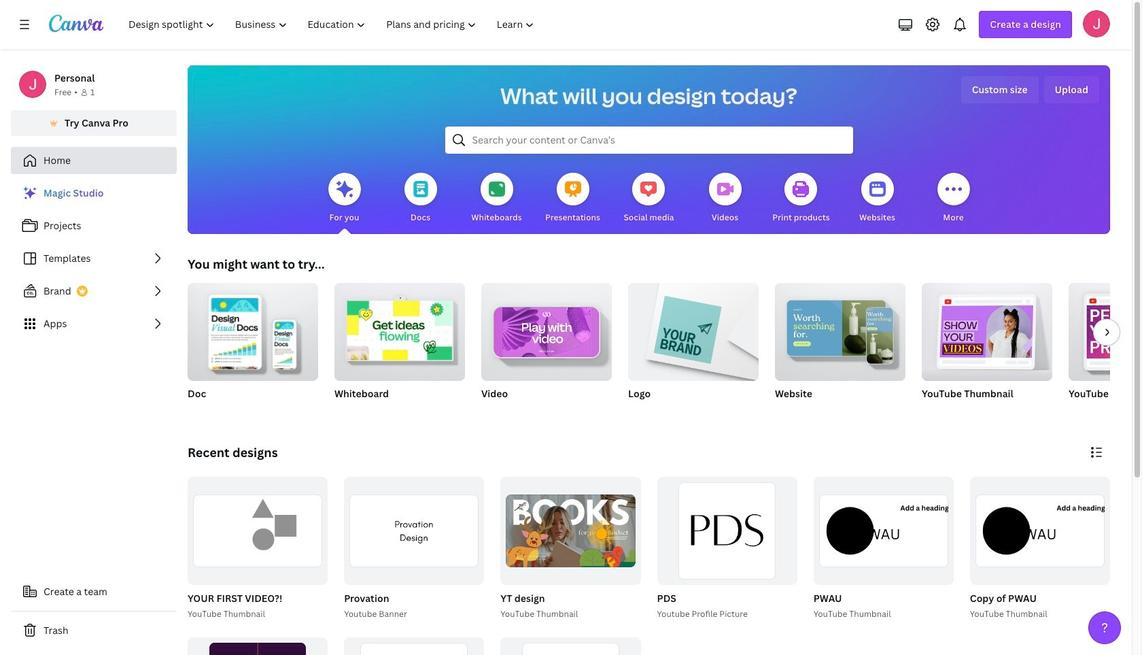 Task type: describe. For each thing, give the bounding box(es) containing it.
Search search field
[[472, 127, 826, 153]]

james peterson image
[[1084, 10, 1111, 37]]



Task type: vqa. For each thing, say whether or not it's contained in the screenshot.
Modern Neon Hour Promotion Flyer group at bottom
no



Task type: locate. For each thing, give the bounding box(es) containing it.
group
[[335, 278, 465, 418], [335, 278, 465, 381], [482, 278, 612, 418], [482, 278, 612, 381], [629, 278, 759, 418], [629, 278, 759, 381], [775, 278, 906, 418], [775, 278, 906, 381], [922, 278, 1053, 418], [922, 278, 1053, 381], [188, 283, 318, 418], [1069, 283, 1143, 418], [1069, 283, 1143, 381], [185, 477, 328, 621], [342, 477, 485, 621], [344, 477, 485, 585], [498, 477, 641, 621], [501, 477, 641, 585], [655, 477, 798, 621], [657, 477, 798, 585], [811, 477, 954, 621], [814, 477, 954, 585], [968, 477, 1111, 621], [971, 477, 1111, 585], [188, 637, 328, 655], [344, 637, 485, 655], [501, 637, 641, 655]]

top level navigation element
[[120, 11, 547, 38]]

list
[[11, 180, 177, 337]]

None search field
[[445, 127, 853, 154]]



